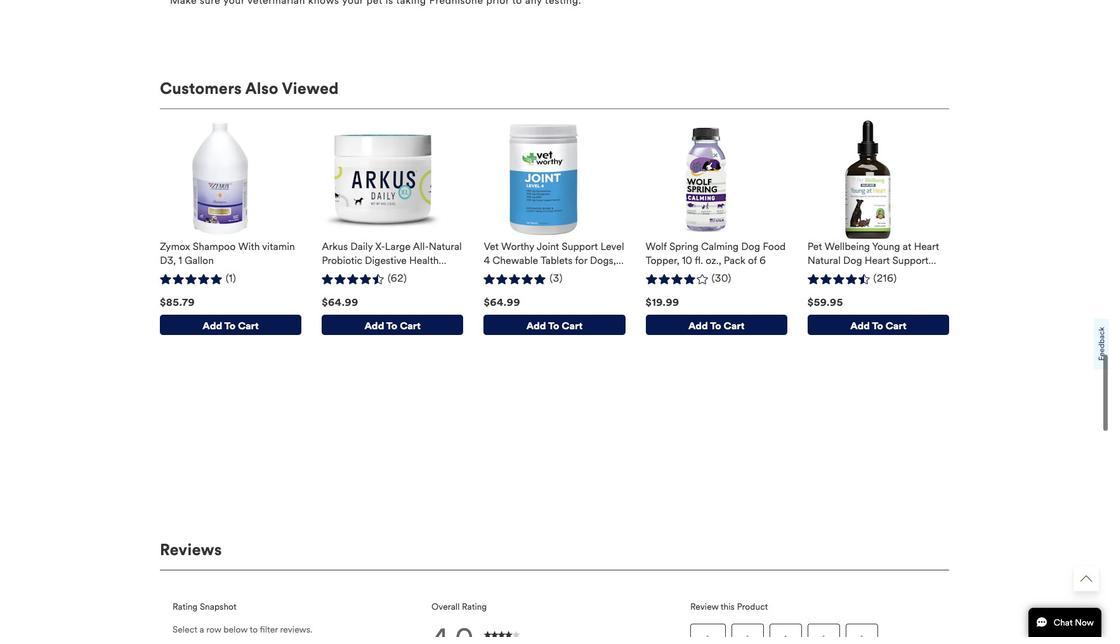 Task type: vqa. For each thing, say whether or not it's contained in the screenshot.
1st 'list' from the left
no



Task type: locate. For each thing, give the bounding box(es) containing it.
3 add from the left
[[526, 320, 546, 332]]

1 horizontal spatial rating
[[462, 602, 487, 613]]

0 horizontal spatial rating
[[173, 602, 198, 613]]

3 to from the left
[[548, 320, 559, 332]]

2 add to cart button from the left
[[322, 315, 463, 335]]

select
[[173, 625, 197, 635]]

styled arrow button link
[[1074, 566, 1099, 591]]

5 cart from the left
[[886, 320, 907, 332]]

4 add from the left
[[688, 320, 708, 332]]

to for 4th add to cart button
[[710, 320, 721, 332]]

to for 2nd add to cart button from the left
[[386, 320, 397, 332]]

review
[[690, 602, 719, 613]]

to
[[224, 320, 235, 332], [386, 320, 397, 332], [548, 320, 559, 332], [710, 320, 721, 332], [872, 320, 883, 332]]

this
[[721, 602, 735, 613]]

2 add from the left
[[365, 320, 384, 332]]

overall
[[431, 602, 460, 613]]

add for 4th add to cart button
[[688, 320, 708, 332]]

2 to from the left
[[386, 320, 397, 332]]

reviews.
[[280, 625, 312, 635]]

1 to from the left
[[224, 320, 235, 332]]

rating
[[173, 602, 198, 613], [462, 602, 487, 613]]

5 to from the left
[[872, 320, 883, 332]]

1 add from the left
[[203, 320, 222, 332]]

reviews
[[160, 540, 222, 559]]

to for 5th add to cart button from left
[[872, 320, 883, 332]]

scroll to top image
[[1081, 573, 1092, 584]]

add to cart button
[[160, 315, 302, 335], [322, 315, 463, 335], [484, 315, 625, 335], [646, 315, 787, 335], [808, 315, 949, 335]]

add for 5th add to cart button from left
[[850, 320, 870, 332]]

cart
[[238, 320, 259, 332], [400, 320, 421, 332], [562, 320, 583, 332], [724, 320, 745, 332], [886, 320, 907, 332]]

customers also viewed
[[160, 79, 339, 98]]

customers
[[160, 79, 242, 98]]

add to cart
[[203, 320, 259, 332], [365, 320, 421, 332], [526, 320, 583, 332], [688, 320, 745, 332], [850, 320, 907, 332]]

rating right overall
[[462, 602, 487, 613]]

rating is 0 (out of 5 stars). group
[[690, 621, 881, 637]]

3 cart from the left
[[562, 320, 583, 332]]

add
[[203, 320, 222, 332], [365, 320, 384, 332], [526, 320, 546, 332], [688, 320, 708, 332], [850, 320, 870, 332]]

5 add from the left
[[850, 320, 870, 332]]

review this product
[[690, 602, 768, 613]]

row
[[206, 625, 221, 635]]

rating up select
[[173, 602, 198, 613]]

2 rating from the left
[[462, 602, 487, 613]]

4 to from the left
[[710, 320, 721, 332]]



Task type: describe. For each thing, give the bounding box(es) containing it.
3 add to cart button from the left
[[484, 315, 625, 335]]

to for 1st add to cart button from the left
[[224, 320, 235, 332]]

rating snapshot
[[173, 602, 236, 613]]

1 add to cart from the left
[[203, 320, 259, 332]]

overall rating element
[[425, 594, 684, 637]]

filter
[[260, 625, 278, 635]]

add for 2nd add to cart button from the left
[[365, 320, 384, 332]]

4 add to cart button from the left
[[646, 315, 787, 335]]

1 cart from the left
[[238, 320, 259, 332]]

a
[[200, 625, 204, 635]]

also
[[245, 79, 278, 98]]

product
[[737, 602, 768, 613]]

1 add to cart button from the left
[[160, 315, 302, 335]]

to for third add to cart button from the left
[[548, 320, 559, 332]]

2 add to cart from the left
[[365, 320, 421, 332]]

2 cart from the left
[[400, 320, 421, 332]]

select a row below to filter reviews.
[[173, 625, 312, 635]]

add for third add to cart button from the left
[[526, 320, 546, 332]]

snapshot
[[200, 602, 236, 613]]

overall rating
[[431, 602, 487, 613]]

4 add to cart from the left
[[688, 320, 745, 332]]

5 add to cart button from the left
[[808, 315, 949, 335]]

below
[[224, 625, 248, 635]]

1 rating from the left
[[173, 602, 198, 613]]

add for 1st add to cart button from the left
[[203, 320, 222, 332]]

5 add to cart from the left
[[850, 320, 907, 332]]

viewed
[[282, 79, 339, 98]]

4 cart from the left
[[724, 320, 745, 332]]

3 add to cart from the left
[[526, 320, 583, 332]]

to
[[250, 625, 258, 635]]



